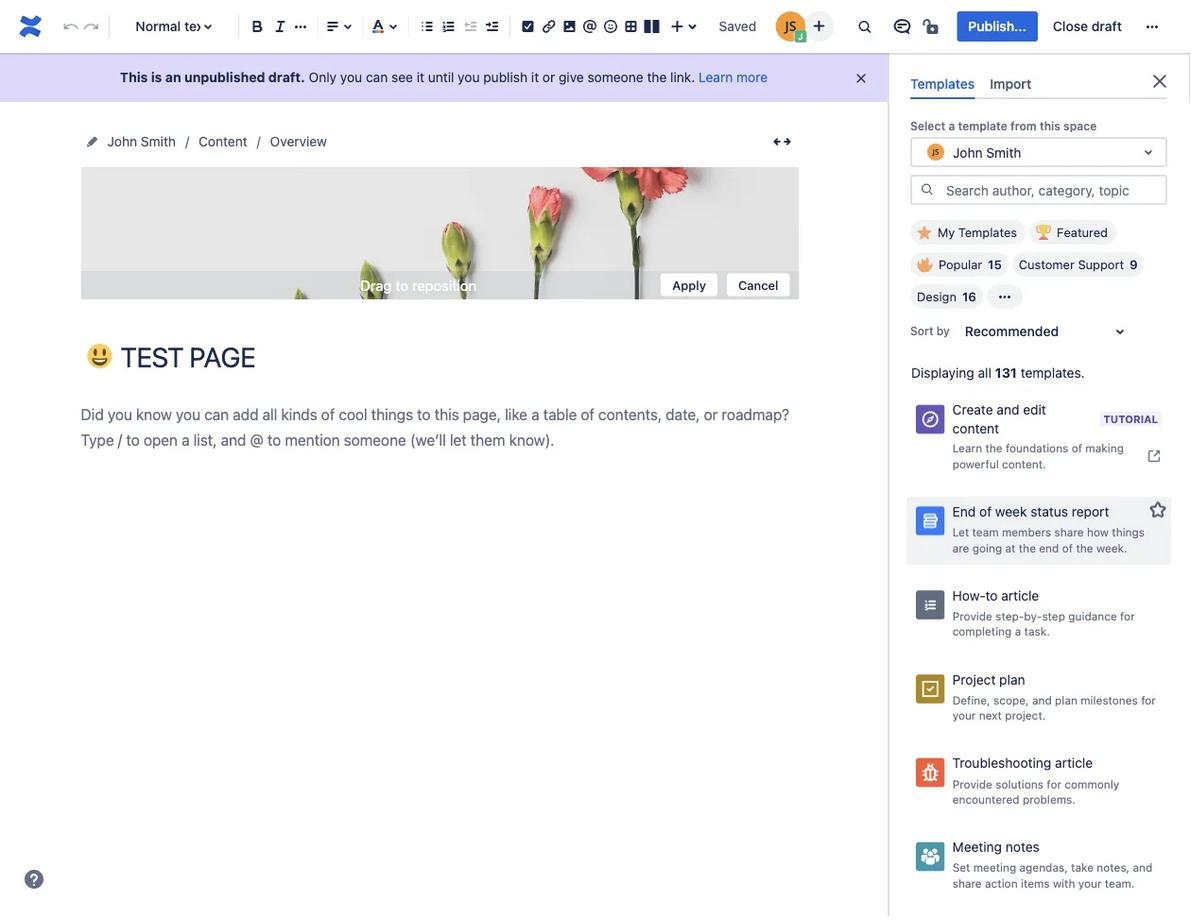 Task type: vqa. For each thing, say whether or not it's contained in the screenshot.
list
no



Task type: locate. For each thing, give the bounding box(es) containing it.
0 horizontal spatial and
[[997, 402, 1019, 418]]

learn right link.
[[699, 69, 733, 85]]

search icon image
[[920, 182, 935, 197]]

0 horizontal spatial you
[[340, 69, 362, 85]]

apply
[[672, 278, 706, 292]]

john right move this page icon
[[107, 134, 137, 149]]

redo ⌘⇧z image
[[80, 15, 102, 38]]

learn the foundations of making powerful content.
[[952, 442, 1124, 471]]

are
[[952, 541, 969, 555]]

comment icon image
[[891, 15, 913, 38]]

share down set
[[952, 878, 982, 891]]

article up step- on the bottom
[[1001, 588, 1039, 603]]

normal text button
[[117, 6, 231, 47]]

bold ⌘b image
[[246, 15, 269, 38]]

1 horizontal spatial plan
[[1055, 694, 1077, 707]]

for up problems.
[[1047, 778, 1061, 791]]

by-
[[1024, 610, 1042, 623]]

1 horizontal spatial you
[[458, 69, 480, 85]]

0 horizontal spatial learn
[[699, 69, 733, 85]]

confluence image
[[15, 11, 45, 42], [15, 11, 45, 42]]

with
[[1053, 878, 1075, 891]]

and up project.
[[1032, 694, 1052, 707]]

your inside project plan define, scope, and plan milestones for your next project.
[[952, 709, 976, 723]]

to up step- on the bottom
[[985, 588, 998, 603]]

design 16
[[917, 290, 976, 304]]

0 horizontal spatial it
[[417, 69, 424, 85]]

2 provide from the top
[[952, 778, 992, 791]]

tab list
[[903, 68, 1175, 99]]

2 vertical spatial for
[[1047, 778, 1061, 791]]

import
[[990, 76, 1031, 91]]

how-to article provide step-by-step guidance for completing a task.
[[952, 588, 1135, 639]]

from
[[1010, 119, 1037, 133]]

your down take
[[1078, 878, 1102, 891]]

john
[[107, 134, 137, 149], [953, 144, 983, 160]]

the
[[647, 69, 667, 85], [985, 442, 1002, 455], [1019, 541, 1036, 555], [1076, 541, 1093, 555]]

status
[[543, 172, 587, 190], [1031, 504, 1068, 519]]

templates inside tab list
[[910, 76, 975, 91]]

and left "edit"
[[997, 402, 1019, 418]]

next
[[979, 709, 1002, 723]]

16
[[962, 290, 976, 304]]

help image
[[23, 869, 45, 891]]

learn up powerful
[[952, 442, 982, 455]]

you right until
[[458, 69, 480, 85]]

1 horizontal spatial and
[[1032, 694, 1052, 707]]

smith down the is
[[141, 134, 176, 149]]

0 horizontal spatial report
[[590, 172, 634, 190]]

0 horizontal spatial john smith
[[107, 134, 176, 149]]

1 vertical spatial provide
[[952, 778, 992, 791]]

my templates
[[938, 226, 1017, 240]]

0 horizontal spatial john
[[107, 134, 137, 149]]

share for status
[[1054, 526, 1084, 539]]

1 horizontal spatial article
[[1055, 756, 1093, 772]]

project
[[952, 672, 996, 687]]

1 vertical spatial share
[[952, 878, 982, 891]]

overview link
[[270, 130, 327, 153]]

for inside "how-to article provide step-by-step guidance for completing a task."
[[1120, 610, 1135, 623]]

to for how-
[[985, 588, 998, 603]]

a right select
[[948, 119, 955, 133]]

move this page image
[[85, 134, 100, 149]]

overview
[[270, 134, 327, 149]]

1 horizontal spatial your
[[1078, 878, 1102, 891]]

week for end of week status report
[[502, 172, 539, 190]]

share
[[1054, 526, 1084, 539], [952, 878, 982, 891]]

0 horizontal spatial share
[[952, 878, 982, 891]]

select a template from this space
[[910, 119, 1097, 133]]

share for meeting
[[952, 878, 982, 891]]

a
[[948, 119, 955, 133], [1015, 625, 1021, 639]]

0 vertical spatial a
[[948, 119, 955, 133]]

for right milestones
[[1141, 694, 1156, 707]]

1 vertical spatial for
[[1141, 694, 1156, 707]]

going
[[972, 541, 1002, 555]]

1 vertical spatial status
[[1031, 504, 1068, 519]]

drag
[[360, 277, 392, 293]]

0 horizontal spatial end
[[453, 172, 480, 190]]

article inside "troubleshooting article provide solutions for commonly encountered problems."
[[1055, 756, 1093, 772]]

1 vertical spatial report
[[1072, 504, 1109, 519]]

see
[[391, 69, 413, 85]]

end
[[1039, 541, 1059, 555]]

john down template
[[953, 144, 983, 160]]

2 vertical spatial and
[[1133, 862, 1153, 875]]

a inside "how-to article provide step-by-step guidance for completing a task."
[[1015, 625, 1021, 639]]

smith
[[141, 134, 176, 149], [986, 144, 1021, 160]]

provide up completing
[[952, 610, 992, 623]]

0 horizontal spatial your
[[952, 709, 976, 723]]

0 vertical spatial your
[[952, 709, 976, 723]]

john smith
[[107, 134, 176, 149], [953, 144, 1021, 160]]

provide inside "troubleshooting article provide solutions for commonly encountered problems."
[[952, 778, 992, 791]]

meeting notes set meeting agendas, take notes, and share action items with your team.
[[952, 840, 1153, 891]]

open image
[[1137, 141, 1160, 164]]

can
[[366, 69, 388, 85]]

john smith right move this page icon
[[107, 134, 176, 149]]

a down step- on the bottom
[[1015, 625, 1021, 639]]

1 vertical spatial templates
[[958, 226, 1017, 240]]

layouts image
[[640, 15, 663, 38]]

1 vertical spatial your
[[1078, 878, 1102, 891]]

1 horizontal spatial week
[[995, 504, 1027, 519]]

and up the team.
[[1133, 862, 1153, 875]]

0 vertical spatial plan
[[999, 672, 1025, 687]]

1 horizontal spatial end
[[952, 504, 976, 519]]

1 vertical spatial and
[[1032, 694, 1052, 707]]

numbered list ⌘⇧7 image
[[437, 15, 460, 38]]

share inside the end of week status report let team members share how things are going at the end of the week.
[[1054, 526, 1084, 539]]

it left or
[[531, 69, 539, 85]]

your down define,
[[952, 709, 976, 723]]

take
[[1071, 862, 1094, 875]]

publish...
[[968, 18, 1026, 34]]

learn
[[699, 69, 733, 85], [952, 442, 982, 455]]

1 vertical spatial a
[[1015, 625, 1021, 639]]

of
[[484, 172, 498, 190], [1072, 442, 1082, 455], [979, 504, 992, 519], [1062, 541, 1073, 555]]

outdent ⇧tab image
[[459, 15, 481, 38]]

1 vertical spatial article
[[1055, 756, 1093, 772]]

end of week status report
[[453, 172, 634, 190]]

0 horizontal spatial to
[[395, 277, 408, 293]]

0 vertical spatial templates
[[910, 76, 975, 91]]

is
[[151, 69, 162, 85]]

end of week status report let team members share how things are going at the end of the week.
[[952, 504, 1145, 555]]

problems.
[[1023, 793, 1075, 807]]

step
[[1042, 610, 1065, 623]]

the down how
[[1076, 541, 1093, 555]]

provide up the "encountered"
[[952, 778, 992, 791]]

0 vertical spatial end
[[453, 172, 480, 190]]

recommended
[[965, 324, 1059, 340]]

you left 'can'
[[340, 69, 362, 85]]

your
[[952, 709, 976, 723], [1078, 878, 1102, 891]]

0 vertical spatial learn
[[699, 69, 733, 85]]

0 vertical spatial status
[[543, 172, 587, 190]]

0 vertical spatial week
[[502, 172, 539, 190]]

unpublished
[[184, 69, 265, 85]]

john smith down template
[[953, 144, 1021, 160]]

1 vertical spatial week
[[995, 504, 1027, 519]]

0 horizontal spatial for
[[1047, 778, 1061, 791]]

end for end of week status report
[[453, 172, 480, 190]]

report inside the end of week status report let team members share how things are going at the end of the week.
[[1072, 504, 1109, 519]]

plan left milestones
[[1055, 694, 1077, 707]]

templates
[[910, 76, 975, 91], [958, 226, 1017, 240]]

0 horizontal spatial status
[[543, 172, 587, 190]]

0 vertical spatial to
[[395, 277, 408, 293]]

make page full-width image
[[771, 130, 794, 153]]

1 vertical spatial plan
[[1055, 694, 1077, 707]]

this is an unpublished draft. only you can see it until you publish it or give someone the link. learn more
[[120, 69, 768, 85]]

1 vertical spatial to
[[985, 588, 998, 603]]

close
[[1053, 18, 1088, 34]]

invite to edit image
[[808, 15, 830, 37]]

status inside the end of week status report let team members share how things are going at the end of the week.
[[1031, 504, 1068, 519]]

Search author, category, topic field
[[940, 177, 1165, 203]]

0 vertical spatial for
[[1120, 610, 1135, 623]]

and inside create and edit content
[[997, 402, 1019, 418]]

0 horizontal spatial smith
[[141, 134, 176, 149]]

1 vertical spatial learn
[[952, 442, 982, 455]]

no restrictions image
[[921, 15, 944, 38]]

end
[[453, 172, 480, 190], [952, 504, 976, 519]]

plan up scope,
[[999, 672, 1025, 687]]

1 it from the left
[[417, 69, 424, 85]]

share inside meeting notes set meeting agendas, take notes, and share action items with your team.
[[952, 878, 982, 891]]

1 horizontal spatial status
[[1031, 504, 1068, 519]]

displaying all 131 templates.
[[911, 366, 1085, 381]]

2 horizontal spatial for
[[1141, 694, 1156, 707]]

troubleshooting article provide solutions for commonly encountered problems.
[[952, 756, 1119, 807]]

space
[[1063, 119, 1097, 133]]

0 vertical spatial provide
[[952, 610, 992, 623]]

1 horizontal spatial to
[[985, 588, 998, 603]]

smith inside john smith link
[[141, 134, 176, 149]]

cancel button
[[727, 274, 790, 296]]

:smiley: image
[[87, 344, 112, 369], [87, 344, 112, 369]]

1 horizontal spatial report
[[1072, 504, 1109, 519]]

for
[[1120, 610, 1135, 623], [1141, 694, 1156, 707], [1047, 778, 1061, 791]]

provide
[[952, 610, 992, 623], [952, 778, 992, 791]]

it right see
[[417, 69, 424, 85]]

find and replace image
[[853, 15, 876, 38]]

0 vertical spatial share
[[1054, 526, 1084, 539]]

displaying
[[911, 366, 974, 381]]

templates.
[[1021, 366, 1085, 381]]

0 vertical spatial and
[[997, 402, 1019, 418]]

article
[[1001, 588, 1039, 603], [1055, 756, 1093, 772]]

131
[[995, 366, 1017, 381]]

1 horizontal spatial a
[[1015, 625, 1021, 639]]

templates inside button
[[958, 226, 1017, 240]]

1 horizontal spatial learn
[[952, 442, 982, 455]]

week for end of week status report let team members share how things are going at the end of the week.
[[995, 504, 1027, 519]]

to right drag
[[395, 277, 408, 293]]

for right guidance
[[1120, 610, 1135, 623]]

smith down select a template from this space
[[986, 144, 1021, 160]]

more image
[[1141, 15, 1164, 38]]

task.
[[1024, 625, 1050, 639]]

emoji image
[[599, 15, 622, 38]]

share up end
[[1054, 526, 1084, 539]]

1 horizontal spatial for
[[1120, 610, 1135, 623]]

status for end of week status report let team members share how things are going at the end of the week.
[[1031, 504, 1068, 519]]

0 vertical spatial article
[[1001, 588, 1039, 603]]

2 horizontal spatial and
[[1133, 862, 1153, 875]]

None text field
[[924, 143, 928, 162]]

0 vertical spatial report
[[590, 172, 634, 190]]

you
[[340, 69, 362, 85], [458, 69, 480, 85]]

1 horizontal spatial share
[[1054, 526, 1084, 539]]

article up commonly
[[1055, 756, 1093, 772]]

1 provide from the top
[[952, 610, 992, 623]]

more formatting image
[[289, 15, 312, 38]]

templates up 15
[[958, 226, 1017, 240]]

end inside the end of week status report let team members share how things are going at the end of the week.
[[952, 504, 976, 519]]

1 horizontal spatial it
[[531, 69, 539, 85]]

until
[[428, 69, 454, 85]]

to inside "how-to article provide step-by-step guidance for completing a task."
[[985, 588, 998, 603]]

0 horizontal spatial article
[[1001, 588, 1039, 603]]

templates up select
[[910, 76, 975, 91]]

the up powerful
[[985, 442, 1002, 455]]

content
[[199, 134, 247, 149]]

2 it from the left
[[531, 69, 539, 85]]

let
[[952, 526, 969, 539]]

draft
[[1092, 18, 1122, 34]]

close draft button
[[1041, 11, 1133, 42]]

mention image
[[579, 15, 601, 38]]

your inside meeting notes set meeting agendas, take notes, and share action items with your team.
[[1078, 878, 1102, 891]]

tutorial
[[1104, 413, 1158, 425]]

week inside the end of week status report let team members share how things are going at the end of the week.
[[995, 504, 1027, 519]]

0 horizontal spatial week
[[502, 172, 539, 190]]

milestones
[[1081, 694, 1138, 707]]

template
[[958, 119, 1007, 133]]

1 vertical spatial end
[[952, 504, 976, 519]]

indent tab image
[[480, 15, 503, 38]]



Task type: describe. For each thing, give the bounding box(es) containing it.
draft.
[[268, 69, 305, 85]]

1 you from the left
[[340, 69, 362, 85]]

0 horizontal spatial plan
[[999, 672, 1025, 687]]

for inside project plan define, scope, and plan milestones for your next project.
[[1141, 694, 1156, 707]]

things
[[1112, 526, 1145, 539]]

publish
[[483, 69, 528, 85]]

cancel
[[738, 278, 778, 292]]

apply button
[[661, 274, 717, 296]]

to for drag
[[395, 277, 408, 293]]

9
[[1130, 258, 1138, 272]]

support
[[1078, 258, 1124, 272]]

all
[[978, 366, 991, 381]]

table image
[[620, 15, 642, 38]]

foundations
[[1006, 442, 1068, 455]]

content.
[[1002, 457, 1046, 471]]

learn more link
[[699, 69, 768, 85]]

and inside project plan define, scope, and plan milestones for your next project.
[[1032, 694, 1052, 707]]

at
[[1005, 541, 1016, 555]]

reposition
[[412, 277, 476, 293]]

customer support 9
[[1019, 258, 1138, 272]]

content
[[952, 421, 999, 436]]

project.
[[1005, 709, 1046, 723]]

add image, video, or file image
[[558, 15, 581, 38]]

text
[[184, 18, 208, 34]]

sort by
[[910, 325, 950, 338]]

how-
[[952, 588, 985, 603]]

status for end of week status report
[[543, 172, 587, 190]]

members
[[1002, 526, 1051, 539]]

create and edit content
[[952, 402, 1046, 436]]

and inside meeting notes set meeting agendas, take notes, and share action items with your team.
[[1133, 862, 1153, 875]]

normal text
[[135, 18, 208, 34]]

report for end of week status report
[[590, 172, 634, 190]]

more
[[736, 69, 768, 85]]

action item image
[[517, 15, 539, 38]]

notes,
[[1097, 862, 1130, 875]]

saved
[[719, 18, 756, 34]]

star end of week status report image
[[1147, 499, 1169, 521]]

team.
[[1105, 878, 1135, 891]]

tab list containing templates
[[903, 68, 1175, 99]]

the down 'members'
[[1019, 541, 1036, 555]]

more categories image
[[993, 286, 1016, 308]]

provide inside "how-to article provide step-by-step guidance for completing a task."
[[952, 610, 992, 623]]

commonly
[[1065, 778, 1119, 791]]

my
[[938, 226, 955, 240]]

meeting
[[973, 862, 1016, 875]]

set
[[952, 862, 970, 875]]

end for end of week status report let team members share how things are going at the end of the week.
[[952, 504, 976, 519]]

guidance
[[1068, 610, 1117, 623]]

1 horizontal spatial john
[[953, 144, 983, 160]]

scope,
[[993, 694, 1029, 707]]

report for end of week status report let team members share how things are going at the end of the week.
[[1072, 504, 1109, 519]]

agendas,
[[1019, 862, 1068, 875]]

learn inside learn the foundations of making powerful content.
[[952, 442, 982, 455]]

italic ⌘i image
[[269, 15, 291, 38]]

only
[[309, 69, 337, 85]]

or
[[542, 69, 555, 85]]

Main content area, start typing to enter text. text field
[[81, 402, 799, 454]]

the left link.
[[647, 69, 667, 85]]

design
[[917, 290, 956, 304]]

edit
[[1023, 402, 1046, 418]]

sort
[[910, 325, 933, 338]]

week.
[[1096, 541, 1127, 555]]

notes
[[1006, 840, 1040, 856]]

align left image
[[322, 15, 344, 38]]

of inside learn the foundations of making powerful content.
[[1072, 442, 1082, 455]]

link.
[[670, 69, 695, 85]]

give
[[559, 69, 584, 85]]

action
[[985, 878, 1018, 891]]

an
[[165, 69, 181, 85]]

step-
[[996, 610, 1024, 623]]

items
[[1021, 878, 1050, 891]]

article inside "how-to article provide step-by-step guidance for completing a task."
[[1001, 588, 1039, 603]]

15
[[988, 258, 1002, 272]]

this
[[1040, 119, 1060, 133]]

normal
[[135, 18, 181, 34]]

dismiss image
[[854, 71, 869, 86]]

link image
[[537, 15, 560, 38]]

project plan define, scope, and plan milestones for your next project.
[[952, 672, 1156, 723]]

1 horizontal spatial smith
[[986, 144, 1021, 160]]

powerful
[[952, 457, 999, 471]]

making
[[1085, 442, 1124, 455]]

team
[[972, 526, 999, 539]]

drag to reposition
[[360, 277, 476, 293]]

2 you from the left
[[458, 69, 480, 85]]

solutions
[[996, 778, 1044, 791]]

meeting
[[952, 840, 1002, 856]]

content link
[[199, 130, 247, 153]]

bullet list ⌘⇧8 image
[[416, 15, 438, 38]]

featured
[[1057, 226, 1108, 240]]

someone
[[587, 69, 643, 85]]

for inside "troubleshooting article provide solutions for commonly encountered problems."
[[1047, 778, 1061, 791]]

encountered
[[952, 793, 1019, 807]]

the inside learn the foundations of making powerful content.
[[985, 442, 1002, 455]]

undo ⌘z image
[[59, 15, 82, 38]]

1 horizontal spatial john smith
[[953, 144, 1021, 160]]

0 horizontal spatial a
[[948, 119, 955, 133]]

how
[[1087, 526, 1109, 539]]

customer
[[1019, 258, 1075, 272]]

Give this page a title text field
[[121, 342, 799, 373]]

popular
[[939, 258, 982, 272]]

my templates button
[[910, 220, 1026, 245]]

by
[[937, 325, 950, 338]]

define,
[[952, 694, 990, 707]]

close templates and import image
[[1148, 70, 1171, 93]]

john smith image
[[775, 11, 806, 42]]

create
[[952, 402, 993, 418]]



